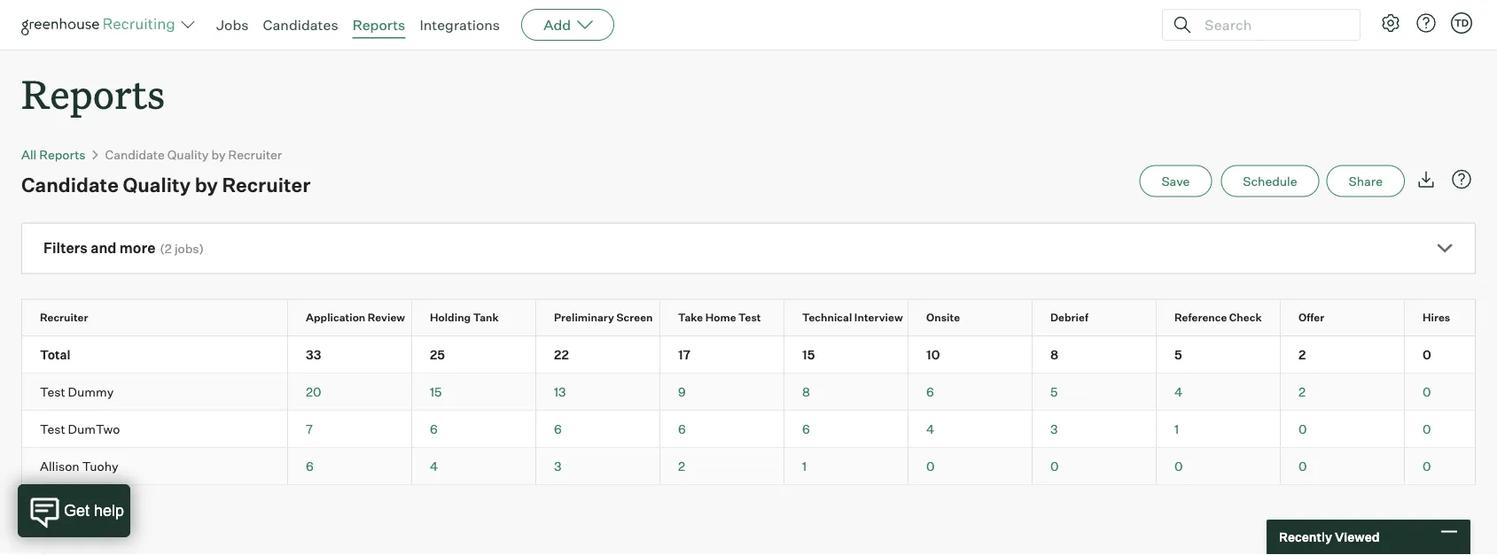 Task type: describe. For each thing, give the bounding box(es) containing it.
jobs
[[175, 241, 199, 257]]

5 link
[[1051, 384, 1058, 400]]

take
[[678, 311, 703, 324]]

0 vertical spatial 15
[[802, 347, 815, 362]]

7
[[306, 421, 313, 437]]

10
[[926, 347, 940, 362]]

20 link
[[306, 384, 321, 400]]

0 horizontal spatial 3 link
[[554, 458, 562, 474]]

1 vertical spatial candidate
[[21, 173, 119, 197]]

1 horizontal spatial 5
[[1175, 347, 1182, 362]]

share button
[[1327, 165, 1405, 197]]

6 link down 10
[[926, 384, 934, 400]]

6 for 6 "link" below 7 link
[[306, 458, 314, 474]]

total
[[40, 347, 71, 362]]

row for "row group" containing allison tuohy
[[22, 448, 1497, 485]]

reference check
[[1175, 311, 1262, 324]]

and
[[91, 240, 117, 257]]

8 link
[[802, 384, 810, 400]]

candidate quality by recruiter link
[[105, 147, 282, 162]]

download image
[[1416, 169, 1437, 190]]

home
[[705, 311, 736, 324]]

schedule
[[1243, 173, 1297, 189]]

17
[[678, 347, 690, 362]]

6 link down 15 link
[[430, 421, 438, 437]]

2 horizontal spatial 4 link
[[1175, 384, 1183, 400]]

greenhouse recruiting image
[[21, 14, 181, 35]]

allison
[[40, 458, 79, 474]]

13 link
[[554, 384, 566, 400]]

1 vertical spatial quality
[[123, 173, 191, 197]]

filters
[[43, 240, 88, 257]]

all
[[21, 147, 37, 162]]

25
[[430, 347, 445, 362]]

6 for 6 "link" underneath 10
[[926, 384, 934, 400]]

1 vertical spatial reports
[[21, 67, 165, 120]]

)
[[199, 241, 204, 257]]

save and schedule this report to revisit it! element
[[1140, 165, 1221, 197]]

candidates link
[[263, 16, 338, 34]]

recently
[[1279, 530, 1332, 546]]

holding tank
[[430, 311, 499, 324]]

recently viewed
[[1279, 530, 1380, 546]]

test for 15
[[40, 384, 65, 400]]

td
[[1455, 17, 1469, 29]]

reports link
[[353, 16, 405, 34]]

2 horizontal spatial 4
[[1175, 384, 1183, 400]]

1 horizontal spatial 3 link
[[1051, 421, 1058, 437]]

20
[[306, 384, 321, 400]]

2 vertical spatial 4 link
[[430, 458, 438, 474]]

check
[[1229, 311, 1262, 324]]

6 link down 9
[[678, 421, 686, 437]]

save button
[[1140, 165, 1212, 197]]

add
[[544, 16, 571, 34]]

allison tuohy
[[40, 458, 118, 474]]

take home test
[[678, 311, 761, 324]]

6 for 6 "link" under 15 link
[[430, 421, 438, 437]]

0 vertical spatial 8
[[1051, 347, 1059, 362]]

jobs
[[216, 16, 249, 34]]

2 vertical spatial 4
[[430, 458, 438, 474]]

test for 6
[[40, 421, 65, 437]]

1 horizontal spatial 1 link
[[1175, 421, 1179, 437]]

2 inside filters and more ( 2 jobs )
[[165, 241, 172, 257]]

grid containing total
[[22, 300, 1497, 485]]

td button
[[1451, 12, 1472, 34]]

0 horizontal spatial 3
[[554, 458, 562, 474]]

technical interview
[[802, 311, 903, 324]]

add button
[[521, 9, 615, 41]]

application review
[[306, 311, 405, 324]]

row group containing total
[[22, 337, 1497, 374]]

application review column header
[[288, 300, 427, 336]]

recruiter column header
[[22, 300, 303, 336]]

0 horizontal spatial 8
[[802, 384, 810, 400]]

row for "row group" containing test dummy
[[22, 374, 1497, 410]]

schedule button
[[1221, 165, 1320, 197]]

row group containing test dummy
[[22, 374, 1497, 411]]

interview
[[854, 311, 903, 324]]

1 vertical spatial recruiter
[[222, 173, 311, 197]]

review
[[368, 311, 405, 324]]

all reports link
[[21, 147, 86, 162]]

tuohy
[[82, 458, 118, 474]]

recruiter inside column header
[[40, 311, 88, 324]]

0 horizontal spatial 5
[[1051, 384, 1058, 400]]

test inside take home test 'column header'
[[739, 311, 761, 324]]

0 vertical spatial candidate
[[105, 147, 165, 162]]

1 vertical spatial candidate quality by recruiter
[[21, 173, 311, 197]]



Task type: vqa. For each thing, say whether or not it's contained in the screenshot.


Task type: locate. For each thing, give the bounding box(es) containing it.
9 link
[[678, 384, 686, 400]]

6 for 6 "link" underneath 8 link
[[802, 421, 810, 437]]

0 vertical spatial 3 link
[[1051, 421, 1058, 437]]

save
[[1162, 173, 1190, 189]]

0 vertical spatial 4
[[1175, 384, 1183, 400]]

test right home
[[739, 311, 761, 324]]

all reports
[[21, 147, 86, 162]]

0 horizontal spatial 2 link
[[678, 458, 685, 474]]

application
[[306, 311, 366, 324]]

candidate right all reports 'link'
[[105, 147, 165, 162]]

1 vertical spatial 1 link
[[802, 458, 807, 474]]

6 down 13 link
[[554, 421, 562, 437]]

test
[[739, 311, 761, 324], [40, 384, 65, 400], [40, 421, 65, 437]]

1 vertical spatial by
[[195, 173, 218, 197]]

6 link down 7 link
[[306, 458, 314, 474]]

6 link down 13 link
[[554, 421, 562, 437]]

Search text field
[[1200, 12, 1344, 38]]

filters and more ( 2 jobs )
[[43, 240, 204, 257]]

preliminary
[[554, 311, 614, 324]]

0 vertical spatial test
[[739, 311, 761, 324]]

recruiter
[[228, 147, 282, 162], [222, 173, 311, 197], [40, 311, 88, 324]]

3 down 13
[[554, 458, 562, 474]]

3 down 5 link
[[1051, 421, 1058, 437]]

6 down 9
[[678, 421, 686, 437]]

2 link down the offer
[[1299, 384, 1306, 400]]

2 vertical spatial test
[[40, 421, 65, 437]]

5 down reference
[[1175, 347, 1182, 362]]

6 for 6 "link" below 13 link
[[554, 421, 562, 437]]

5 row from the top
[[22, 448, 1497, 485]]

8 up 5 link
[[1051, 347, 1059, 362]]

by
[[211, 147, 226, 162], [195, 173, 218, 197]]

grid
[[22, 300, 1497, 485]]

reports down 'greenhouse recruiting' image
[[21, 67, 165, 120]]

3
[[1051, 421, 1058, 437], [554, 458, 562, 474]]

0 vertical spatial 1
[[1175, 421, 1179, 437]]

holding tank column header
[[412, 300, 551, 336]]

row containing allison tuohy
[[22, 448, 1497, 485]]

row containing test dummy
[[22, 374, 1497, 410]]

row group containing test dumtwo
[[22, 411, 1497, 448]]

4 link down 15 link
[[430, 458, 438, 474]]

1 for the leftmost the 1 link
[[802, 458, 807, 474]]

4 link down 10
[[926, 421, 935, 437]]

15 up 8 link
[[802, 347, 815, 362]]

test dummy
[[40, 384, 114, 400]]

debrief column header
[[1033, 300, 1172, 336]]

reports right all at the top left of the page
[[39, 147, 86, 162]]

row for "row group" containing total
[[22, 337, 1497, 373]]

1 horizontal spatial 4 link
[[926, 421, 935, 437]]

0 vertical spatial quality
[[167, 147, 209, 162]]

configure image
[[1380, 12, 1402, 34]]

preliminary screen column header
[[536, 300, 676, 336]]

3 link down 13
[[554, 458, 562, 474]]

5
[[1175, 347, 1182, 362], [1051, 384, 1058, 400]]

0 horizontal spatial 4 link
[[430, 458, 438, 474]]

4 link
[[1175, 384, 1183, 400], [926, 421, 935, 437], [430, 458, 438, 474]]

quality
[[167, 147, 209, 162], [123, 173, 191, 197]]

4 down 10
[[926, 421, 935, 437]]

0 vertical spatial 5
[[1175, 347, 1182, 362]]

candidates
[[263, 16, 338, 34]]

holding
[[430, 311, 471, 324]]

6 down 7 link
[[306, 458, 314, 474]]

row group containing allison tuohy
[[22, 448, 1497, 485]]

0 vertical spatial recruiter
[[228, 147, 282, 162]]

0 vertical spatial candidate quality by recruiter
[[105, 147, 282, 162]]

9
[[678, 384, 686, 400]]

6 link down 8 link
[[802, 421, 810, 437]]

more
[[120, 240, 155, 257]]

0 horizontal spatial 4
[[430, 458, 438, 474]]

0 vertical spatial 4 link
[[1175, 384, 1183, 400]]

15
[[802, 347, 815, 362], [430, 384, 442, 400]]

0 horizontal spatial 1
[[802, 458, 807, 474]]

offer column header
[[1281, 300, 1420, 336]]

3 row group from the top
[[22, 411, 1497, 448]]

4 row group from the top
[[22, 448, 1497, 485]]

1 for right the 1 link
[[1175, 421, 1179, 437]]

1 vertical spatial 3 link
[[554, 458, 562, 474]]

1 vertical spatial 4
[[926, 421, 935, 437]]

2
[[165, 241, 172, 257], [1299, 347, 1306, 362], [1299, 384, 1306, 400], [678, 458, 685, 474]]

1 link
[[1175, 421, 1179, 437], [802, 458, 807, 474]]

6 down 10
[[926, 384, 934, 400]]

4 down 15 link
[[430, 458, 438, 474]]

6 down 8 link
[[802, 421, 810, 437]]

technical interview column header
[[785, 300, 924, 336]]

6 for 6 "link" underneath 9
[[678, 421, 686, 437]]

test up allison
[[40, 421, 65, 437]]

preliminary screen
[[554, 311, 653, 324]]

test dumtwo
[[40, 421, 120, 437]]

15 down 25
[[430, 384, 442, 400]]

13
[[554, 384, 566, 400]]

0 vertical spatial by
[[211, 147, 226, 162]]

1 horizontal spatial 3
[[1051, 421, 1058, 437]]

hires
[[1423, 311, 1451, 324]]

4 link down reference
[[1175, 384, 1183, 400]]

candidate quality by recruiter
[[105, 147, 282, 162], [21, 173, 311, 197]]

1 vertical spatial 5
[[1051, 384, 1058, 400]]

1 horizontal spatial 1
[[1175, 421, 1179, 437]]

screen
[[617, 311, 653, 324]]

(
[[160, 241, 165, 257]]

1 vertical spatial 3
[[554, 458, 562, 474]]

3 link
[[1051, 421, 1058, 437], [554, 458, 562, 474]]

4 row from the top
[[22, 411, 1497, 447]]

4
[[1175, 384, 1183, 400], [926, 421, 935, 437], [430, 458, 438, 474]]

1 vertical spatial 1
[[802, 458, 807, 474]]

technical
[[802, 311, 852, 324]]

row
[[22, 300, 1497, 336], [22, 337, 1497, 373], [22, 374, 1497, 410], [22, 411, 1497, 447], [22, 448, 1497, 485]]

0
[[1423, 347, 1432, 362], [1423, 384, 1431, 400], [1299, 421, 1307, 437], [1423, 421, 1431, 437], [926, 458, 935, 474], [1051, 458, 1059, 474], [1175, 458, 1183, 474], [1299, 458, 1307, 474], [1423, 458, 1431, 474]]

1 horizontal spatial 8
[[1051, 347, 1059, 362]]

share
[[1349, 173, 1383, 189]]

reference check column header
[[1157, 300, 1296, 336]]

1 horizontal spatial 2 link
[[1299, 384, 1306, 400]]

candidate down all reports 'link'
[[21, 173, 119, 197]]

jobs link
[[216, 16, 249, 34]]

8 down 'technical'
[[802, 384, 810, 400]]

test down the 'total'
[[40, 384, 65, 400]]

1 vertical spatial 4 link
[[926, 421, 935, 437]]

1 vertical spatial test
[[40, 384, 65, 400]]

6 down 15 link
[[430, 421, 438, 437]]

1 row group from the top
[[22, 337, 1497, 374]]

1 vertical spatial 15
[[430, 384, 442, 400]]

0 horizontal spatial 15
[[430, 384, 442, 400]]

integrations
[[420, 16, 500, 34]]

tank
[[473, 311, 499, 324]]

onsite column header
[[909, 300, 1048, 336]]

candidate
[[105, 147, 165, 162], [21, 173, 119, 197]]

8
[[1051, 347, 1059, 362], [802, 384, 810, 400]]

faq image
[[1451, 169, 1472, 190]]

0 horizontal spatial 1 link
[[802, 458, 807, 474]]

5 down debrief on the bottom
[[1051, 384, 1058, 400]]

2 row group from the top
[[22, 374, 1497, 411]]

2 vertical spatial reports
[[39, 147, 86, 162]]

33
[[306, 347, 321, 362]]

row for grid containing total
[[22, 300, 1497, 336]]

3 row from the top
[[22, 374, 1497, 410]]

row for "row group" containing test dumtwo
[[22, 411, 1497, 447]]

dummy
[[68, 384, 114, 400]]

debrief
[[1051, 311, 1089, 324]]

reports right the "candidates"
[[353, 16, 405, 34]]

7 link
[[306, 421, 313, 437]]

integrations link
[[420, 16, 500, 34]]

0 vertical spatial 2 link
[[1299, 384, 1306, 400]]

0 link
[[1423, 384, 1431, 400], [1299, 421, 1307, 437], [1423, 421, 1431, 437], [926, 458, 935, 474], [1051, 458, 1059, 474], [1175, 458, 1183, 474], [1299, 458, 1307, 474], [1423, 458, 1431, 474]]

onsite
[[926, 311, 960, 324]]

td button
[[1448, 9, 1476, 37]]

1 horizontal spatial 4
[[926, 421, 935, 437]]

dumtwo
[[68, 421, 120, 437]]

4 down reference
[[1175, 384, 1183, 400]]

2 vertical spatial recruiter
[[40, 311, 88, 324]]

6 link
[[926, 384, 934, 400], [430, 421, 438, 437], [554, 421, 562, 437], [678, 421, 686, 437], [802, 421, 810, 437], [306, 458, 314, 474]]

2 row from the top
[[22, 337, 1497, 373]]

1 vertical spatial 2 link
[[678, 458, 685, 474]]

take home test column header
[[660, 300, 800, 336]]

row containing test dumtwo
[[22, 411, 1497, 447]]

row containing total
[[22, 337, 1497, 373]]

viewed
[[1335, 530, 1380, 546]]

15 link
[[430, 384, 442, 400]]

offer
[[1299, 311, 1325, 324]]

1
[[1175, 421, 1179, 437], [802, 458, 807, 474]]

3 link down 5 link
[[1051, 421, 1058, 437]]

6
[[926, 384, 934, 400], [430, 421, 438, 437], [554, 421, 562, 437], [678, 421, 686, 437], [802, 421, 810, 437], [306, 458, 314, 474]]

0 vertical spatial 3
[[1051, 421, 1058, 437]]

row group
[[22, 337, 1497, 374], [22, 374, 1497, 411], [22, 411, 1497, 448], [22, 448, 1497, 485]]

0 vertical spatial 1 link
[[1175, 421, 1179, 437]]

0 vertical spatial reports
[[353, 16, 405, 34]]

1 vertical spatial 8
[[802, 384, 810, 400]]

reports
[[353, 16, 405, 34], [21, 67, 165, 120], [39, 147, 86, 162]]

2 link
[[1299, 384, 1306, 400], [678, 458, 685, 474]]

1 horizontal spatial 15
[[802, 347, 815, 362]]

reference
[[1175, 311, 1227, 324]]

row containing recruiter
[[22, 300, 1497, 336]]

1 row from the top
[[22, 300, 1497, 336]]

2 link down 9
[[678, 458, 685, 474]]

22
[[554, 347, 569, 362]]



